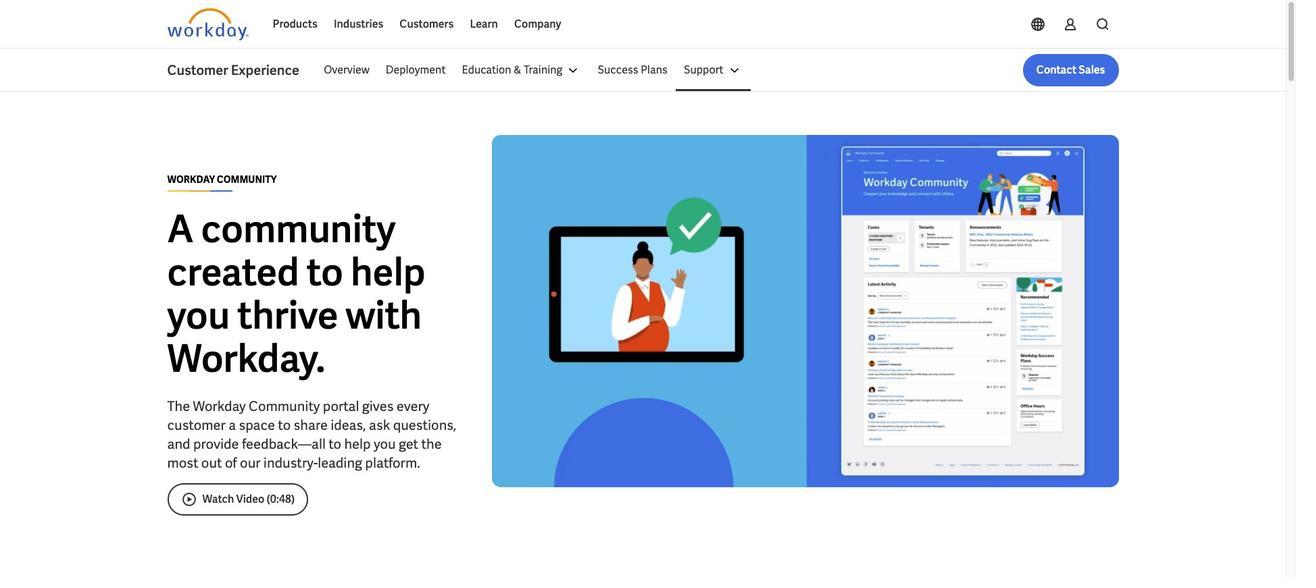 Task type: vqa. For each thing, say whether or not it's contained in the screenshot.
Hospitality
no



Task type: describe. For each thing, give the bounding box(es) containing it.
video
[[236, 492, 264, 507]]

overview
[[324, 63, 370, 77]]

community
[[201, 204, 396, 254]]

(0:48)
[[267, 492, 295, 507]]

sales
[[1079, 63, 1105, 77]]

industry-
[[263, 455, 318, 472]]

watch video (0:48)
[[202, 492, 295, 507]]

help inside a community created to help you thrive with workday.
[[351, 248, 426, 297]]

space
[[239, 417, 275, 434]]

menu containing overview
[[316, 54, 751, 87]]

ask
[[369, 417, 390, 434]]

workday community
[[167, 173, 277, 186]]

our
[[240, 455, 261, 472]]

education
[[462, 63, 511, 77]]

out
[[201, 455, 222, 472]]

1 vertical spatial to
[[278, 417, 291, 434]]

learn
[[470, 17, 498, 31]]

most
[[167, 455, 198, 472]]

questions,
[[393, 417, 457, 434]]

support
[[684, 63, 724, 77]]

and
[[167, 436, 190, 453]]

of
[[225, 455, 237, 472]]

company button
[[506, 8, 569, 41]]

feedback—all
[[242, 436, 326, 453]]

community
[[217, 173, 277, 186]]

watch
[[202, 492, 234, 507]]

&
[[514, 63, 521, 77]]

customer experience link
[[167, 61, 316, 80]]

with
[[346, 291, 422, 340]]

support button
[[676, 54, 751, 87]]

community portal
[[249, 398, 359, 415]]

customer experience
[[167, 62, 300, 79]]

overview link
[[316, 54, 378, 87]]

success plans link
[[590, 54, 676, 87]]

created
[[167, 248, 299, 297]]

contact sales link
[[1023, 54, 1119, 87]]

every
[[397, 398, 430, 415]]

help inside the workday community portal gives every customer a space to share ideas, ask questions, and provide feedback—all to help you get the most out of our industry-leading platform.
[[344, 436, 371, 453]]

ideas,
[[331, 417, 366, 434]]

a
[[229, 417, 236, 434]]

company
[[514, 17, 561, 31]]

customers
[[400, 17, 454, 31]]

get
[[399, 436, 418, 453]]

deployment
[[386, 63, 446, 77]]

the
[[167, 398, 190, 415]]



Task type: locate. For each thing, give the bounding box(es) containing it.
help
[[351, 248, 426, 297], [344, 436, 371, 453]]

leading
[[318, 455, 362, 472]]

you inside the workday community portal gives every customer a space to share ideas, ask questions, and provide feedback—all to help you get the most out of our industry-leading platform.
[[374, 436, 396, 453]]

workday
[[193, 398, 246, 415]]

industries button
[[326, 8, 392, 41]]

the workday community portal gives every customer a space to share ideas, ask questions, and provide feedback—all to help you get the most out of our industry-leading platform.
[[167, 398, 457, 472]]

products button
[[265, 8, 326, 41]]

contact sales
[[1037, 63, 1105, 77]]

to
[[307, 248, 343, 297], [278, 417, 291, 434], [329, 436, 341, 453]]

share
[[294, 417, 328, 434]]

learn button
[[462, 8, 506, 41]]

industries
[[334, 17, 383, 31]]

plans
[[641, 63, 668, 77]]

watch video (0:48) link
[[167, 484, 308, 516]]

provide
[[193, 436, 239, 453]]

customers button
[[392, 8, 462, 41]]

workday
[[167, 173, 215, 186]]

go to the homepage image
[[167, 8, 248, 41]]

education & training
[[462, 63, 563, 77]]

1 vertical spatial help
[[344, 436, 371, 453]]

menu
[[316, 54, 751, 87]]

1 vertical spatial you
[[374, 436, 396, 453]]

thrive
[[237, 291, 338, 340]]

gives
[[362, 398, 394, 415]]

platform.
[[365, 455, 420, 472]]

workday.
[[167, 334, 325, 384]]

experience
[[231, 62, 300, 79]]

a
[[167, 204, 194, 254]]

success plans
[[598, 63, 668, 77]]

you inside a community created to help you thrive with workday.
[[167, 291, 230, 340]]

2 vertical spatial to
[[329, 436, 341, 453]]

0 vertical spatial you
[[167, 291, 230, 340]]

contact
[[1037, 63, 1077, 77]]

0 vertical spatial help
[[351, 248, 426, 297]]

customer
[[167, 62, 228, 79]]

education & training button
[[454, 54, 590, 87]]

products
[[273, 17, 318, 31]]

success
[[598, 63, 639, 77]]

deployment link
[[378, 54, 454, 87]]

'' image
[[492, 135, 1119, 488]]

1 horizontal spatial you
[[374, 436, 396, 453]]

list
[[316, 54, 1119, 87]]

0 horizontal spatial you
[[167, 291, 230, 340]]

0 vertical spatial to
[[307, 248, 343, 297]]

training
[[524, 63, 563, 77]]

a community created to help you thrive with workday.
[[167, 204, 426, 384]]

list containing overview
[[316, 54, 1119, 87]]

you
[[167, 291, 230, 340], [374, 436, 396, 453]]

customer
[[167, 417, 226, 434]]

the
[[421, 436, 442, 453]]

to inside a community created to help you thrive with workday.
[[307, 248, 343, 297]]



